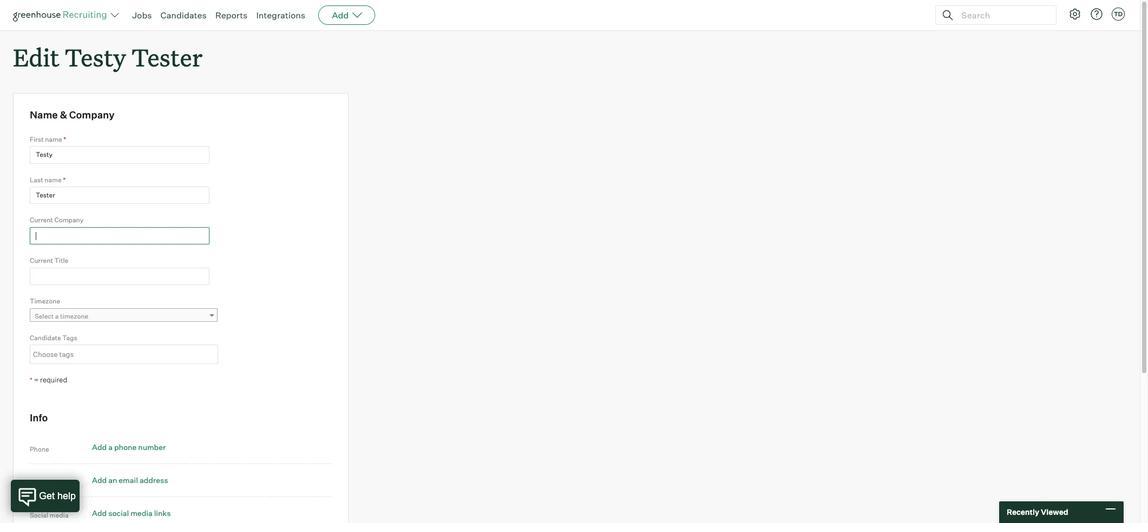Task type: describe. For each thing, give the bounding box(es) containing it.
social
[[108, 509, 129, 519]]

an
[[108, 476, 117, 485]]

tester
[[132, 41, 203, 73]]

integrations
[[256, 10, 306, 21]]

add social media links link
[[92, 509, 171, 519]]

name & company
[[30, 109, 115, 121]]

number
[[138, 443, 166, 452]]

phone
[[30, 446, 49, 454]]

a for add
[[108, 443, 113, 452]]

integrations link
[[256, 10, 306, 21]]

timezone
[[30, 297, 60, 306]]

add for add an email address
[[92, 476, 107, 485]]

candidates
[[161, 10, 207, 21]]

add for add
[[332, 10, 349, 21]]

add an email address
[[92, 476, 168, 485]]

* inside * = required
[[30, 377, 32, 385]]

Search text field
[[959, 7, 1047, 23]]

select a timezone link
[[30, 309, 218, 324]]

td button
[[1110, 5, 1128, 23]]

td
[[1115, 10, 1123, 18]]

edit testy tester
[[13, 41, 203, 73]]

recently viewed
[[1007, 508, 1069, 517]]

add a phone number link
[[92, 443, 166, 452]]

reports
[[215, 10, 248, 21]]

info
[[30, 412, 48, 424]]

last
[[30, 176, 43, 184]]

email
[[30, 479, 47, 487]]

td button
[[1112, 8, 1125, 21]]

current for current title
[[30, 257, 53, 265]]

title
[[54, 257, 68, 265]]

reports link
[[215, 10, 248, 21]]

select
[[35, 312, 54, 320]]

tags
[[62, 334, 77, 342]]

email
[[119, 476, 138, 485]]

timezone
[[60, 312, 88, 320]]

name for last
[[45, 176, 62, 184]]

add an email address link
[[92, 476, 168, 485]]

a for select
[[55, 312, 59, 320]]



Task type: locate. For each thing, give the bounding box(es) containing it.
1 vertical spatial name
[[45, 176, 62, 184]]

name
[[30, 109, 58, 121]]

links
[[154, 509, 171, 519]]

company right &
[[69, 109, 115, 121]]

viewed
[[1041, 508, 1069, 517]]

first
[[30, 135, 44, 143]]

name
[[45, 135, 62, 143], [45, 176, 62, 184]]

candidate
[[30, 334, 61, 342]]

company up 'title'
[[54, 216, 84, 224]]

* for last name *
[[63, 176, 66, 184]]

name right last
[[45, 176, 62, 184]]

2 vertical spatial *
[[30, 377, 32, 385]]

add for add a phone number
[[92, 443, 107, 452]]

current down last
[[30, 216, 53, 224]]

=
[[34, 376, 39, 385]]

1 vertical spatial a
[[108, 443, 113, 452]]

*
[[64, 135, 66, 143], [63, 176, 66, 184], [30, 377, 32, 385]]

None text field
[[30, 187, 210, 204], [30, 227, 210, 245], [30, 268, 210, 286], [30, 346, 215, 364], [30, 187, 210, 204], [30, 227, 210, 245], [30, 268, 210, 286], [30, 346, 215, 364]]

address
[[140, 476, 168, 485]]

greenhouse recruiting image
[[13, 9, 110, 22]]

a
[[55, 312, 59, 320], [108, 443, 113, 452]]

* left =
[[30, 377, 32, 385]]

required
[[40, 376, 67, 385]]

first name *
[[30, 135, 66, 143]]

testy
[[65, 41, 126, 73]]

add inside popup button
[[332, 10, 349, 21]]

select a timezone
[[35, 312, 88, 320]]

* right last
[[63, 176, 66, 184]]

name for first
[[45, 135, 62, 143]]

0 vertical spatial current
[[30, 216, 53, 224]]

0 horizontal spatial media
[[50, 512, 69, 520]]

social media
[[30, 512, 69, 520]]

1 horizontal spatial media
[[131, 509, 153, 519]]

current for current company
[[30, 216, 53, 224]]

1 current from the top
[[30, 216, 53, 224]]

1 vertical spatial *
[[63, 176, 66, 184]]

edit
[[13, 41, 59, 73]]

* = required
[[30, 376, 67, 385]]

0 vertical spatial name
[[45, 135, 62, 143]]

current company
[[30, 216, 84, 224]]

media left links
[[131, 509, 153, 519]]

0 vertical spatial company
[[69, 109, 115, 121]]

add social media links
[[92, 509, 171, 519]]

2 current from the top
[[30, 257, 53, 265]]

add a phone number
[[92, 443, 166, 452]]

None text field
[[30, 146, 210, 164]]

recently
[[1007, 508, 1040, 517]]

media
[[131, 509, 153, 519], [50, 512, 69, 520]]

add for add social media links
[[92, 509, 107, 519]]

jobs
[[132, 10, 152, 21]]

&
[[60, 109, 67, 121]]

add
[[332, 10, 349, 21], [92, 443, 107, 452], [92, 476, 107, 485], [92, 509, 107, 519]]

a right select
[[55, 312, 59, 320]]

candidate tags
[[30, 334, 77, 342]]

0 vertical spatial *
[[64, 135, 66, 143]]

1 vertical spatial current
[[30, 257, 53, 265]]

social
[[30, 512, 48, 520]]

1 horizontal spatial a
[[108, 443, 113, 452]]

candidates link
[[161, 10, 207, 21]]

name right first on the left top of the page
[[45, 135, 62, 143]]

company
[[69, 109, 115, 121], [54, 216, 84, 224]]

a left phone
[[108, 443, 113, 452]]

media right 'social'
[[50, 512, 69, 520]]

0 horizontal spatial a
[[55, 312, 59, 320]]

last name *
[[30, 176, 66, 184]]

configure image
[[1069, 8, 1082, 21]]

0 vertical spatial a
[[55, 312, 59, 320]]

* for first name *
[[64, 135, 66, 143]]

1 vertical spatial company
[[54, 216, 84, 224]]

phone
[[114, 443, 137, 452]]

add button
[[319, 5, 375, 25]]

current
[[30, 216, 53, 224], [30, 257, 53, 265]]

current title
[[30, 257, 68, 265]]

current left 'title'
[[30, 257, 53, 265]]

* down &
[[64, 135, 66, 143]]

jobs link
[[132, 10, 152, 21]]



Task type: vqa. For each thing, say whether or not it's contained in the screenshot.
Title
yes



